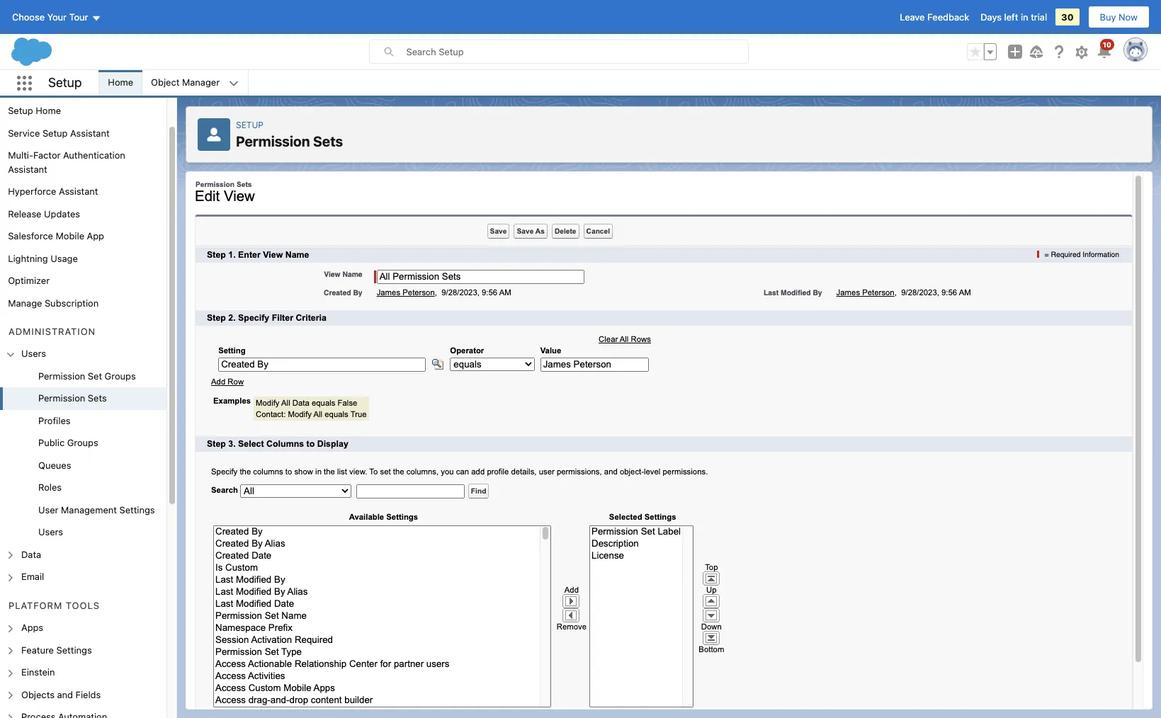 Task type: locate. For each thing, give the bounding box(es) containing it.
assistant down multi-
[[8, 163, 47, 175]]

1 horizontal spatial group
[[968, 43, 997, 60]]

0 horizontal spatial group
[[0, 366, 167, 544]]

home link
[[99, 70, 142, 96]]

users
[[21, 348, 46, 360], [38, 527, 63, 538]]

leave
[[900, 11, 925, 23]]

service setup assistant link
[[8, 127, 110, 140]]

groups right set at left
[[105, 371, 136, 382]]

settings
[[119, 505, 155, 516], [56, 645, 92, 656]]

users link down user
[[38, 526, 63, 540]]

email
[[21, 572, 44, 583]]

0 vertical spatial sets
[[313, 133, 343, 149]]

0 vertical spatial users
[[21, 348, 46, 360]]

users inside group
[[38, 527, 63, 538]]

setup home
[[8, 105, 61, 116]]

permission set groups
[[38, 371, 136, 382]]

release updates
[[8, 208, 80, 219]]

permission set groups link
[[38, 370, 136, 384]]

1 vertical spatial sets
[[88, 393, 107, 404]]

1 horizontal spatial groups
[[105, 371, 136, 382]]

0 horizontal spatial sets
[[88, 393, 107, 404]]

1 vertical spatial group
[[0, 366, 167, 544]]

users link down administration
[[21, 348, 46, 361]]

setup tree tree
[[0, 100, 167, 719]]

permission sets tree item
[[0, 388, 167, 410]]

app
[[87, 230, 104, 242]]

2 vertical spatial permission
[[38, 393, 85, 404]]

users link
[[21, 348, 46, 361], [38, 526, 63, 540]]

home left "object"
[[108, 77, 133, 88]]

home
[[108, 77, 133, 88], [36, 105, 61, 116]]

permission
[[236, 133, 310, 149], [38, 371, 85, 382], [38, 393, 85, 404]]

1 vertical spatial home
[[36, 105, 61, 116]]

setup for setup home
[[8, 105, 33, 116]]

buy
[[1100, 11, 1117, 23]]

profiles
[[38, 415, 71, 427]]

1 horizontal spatial home
[[108, 77, 133, 88]]

setup
[[48, 75, 82, 90], [8, 105, 33, 116], [236, 120, 264, 130], [42, 127, 68, 139]]

users down administration
[[21, 348, 46, 360]]

manage subscription
[[8, 297, 99, 309]]

Search Setup text field
[[407, 40, 748, 63]]

management
[[61, 505, 117, 516]]

0 vertical spatial users link
[[21, 348, 46, 361]]

public groups link
[[38, 437, 98, 451]]

0 vertical spatial permission
[[236, 133, 310, 149]]

group
[[968, 43, 997, 60], [0, 366, 167, 544]]

data link
[[21, 548, 41, 562]]

settings inside group
[[119, 505, 155, 516]]

buy now button
[[1088, 6, 1150, 28]]

users for users link to the top
[[21, 348, 46, 360]]

buy now
[[1100, 11, 1138, 23]]

manager
[[182, 77, 220, 88]]

multi-factor authentication assistant
[[8, 150, 125, 175]]

public
[[38, 438, 65, 449]]

assistant up the updates
[[59, 186, 98, 197]]

object manager link
[[143, 70, 228, 96]]

0 vertical spatial settings
[[119, 505, 155, 516]]

groups
[[105, 371, 136, 382], [67, 438, 98, 449]]

release updates link
[[8, 207, 80, 221]]

lightning usage link
[[8, 252, 78, 266]]

users down user
[[38, 527, 63, 538]]

choose your tour
[[12, 11, 88, 23]]

1 vertical spatial users
[[38, 527, 63, 538]]

user
[[38, 505, 58, 516]]

0 vertical spatial home
[[108, 77, 133, 88]]

setup inside setup permission sets
[[236, 120, 264, 130]]

permission down 'setup' link
[[236, 133, 310, 149]]

home inside setup home link
[[36, 105, 61, 116]]

einstein link
[[21, 666, 55, 680]]

updates
[[44, 208, 80, 219]]

1 vertical spatial permission
[[38, 371, 85, 382]]

platform tools
[[9, 600, 100, 612]]

subscription
[[45, 297, 99, 309]]

assistant up authentication at left top
[[70, 127, 110, 139]]

permission inside permission set groups link
[[38, 371, 85, 382]]

salesforce mobile app
[[8, 230, 104, 242]]

groups right public
[[67, 438, 98, 449]]

permission up profiles
[[38, 393, 85, 404]]

trial
[[1031, 11, 1048, 23]]

object manager
[[151, 77, 220, 88]]

0 horizontal spatial groups
[[67, 438, 98, 449]]

setup inside setup home link
[[8, 105, 33, 116]]

groups inside permission set groups link
[[105, 371, 136, 382]]

feature settings
[[21, 645, 92, 656]]

settings right management
[[119, 505, 155, 516]]

permission inside setup permission sets
[[236, 133, 310, 149]]

roles
[[38, 482, 62, 494]]

0 horizontal spatial home
[[36, 105, 61, 116]]

permission up permission sets at the bottom left
[[38, 371, 85, 382]]

0 horizontal spatial settings
[[56, 645, 92, 656]]

feature settings link
[[21, 644, 92, 658]]

group containing permission set groups
[[0, 366, 167, 544]]

permission for permission sets
[[38, 393, 85, 404]]

home up "service setup assistant"
[[36, 105, 61, 116]]

setup inside the service setup assistant link
[[42, 127, 68, 139]]

user management settings link
[[38, 504, 155, 518]]

permission inside permission sets link
[[38, 393, 85, 404]]

1 vertical spatial assistant
[[8, 163, 47, 175]]

1 horizontal spatial sets
[[313, 133, 343, 149]]

1 horizontal spatial settings
[[119, 505, 155, 516]]

feedback
[[928, 11, 970, 23]]

multi-factor authentication assistant link
[[8, 149, 167, 177]]

sets
[[313, 133, 343, 149], [88, 393, 107, 404]]

1 vertical spatial groups
[[67, 438, 98, 449]]

0 vertical spatial groups
[[105, 371, 136, 382]]

settings right feature
[[56, 645, 92, 656]]

multi-
[[8, 150, 33, 161]]



Task type: describe. For each thing, give the bounding box(es) containing it.
administration
[[9, 326, 96, 337]]

groups inside public groups link
[[67, 438, 98, 449]]

email link
[[21, 571, 44, 585]]

factor
[[33, 150, 61, 161]]

leave feedback
[[900, 11, 970, 23]]

salesforce
[[8, 230, 53, 242]]

service setup assistant
[[8, 127, 110, 139]]

permission for permission set groups
[[38, 371, 85, 382]]

roles link
[[38, 481, 62, 495]]

days
[[981, 11, 1002, 23]]

profiles link
[[38, 414, 71, 428]]

mobile
[[56, 230, 84, 242]]

2 vertical spatial assistant
[[59, 186, 98, 197]]

hyperforce assistant link
[[8, 185, 98, 199]]

setup permission sets
[[236, 120, 343, 149]]

usage
[[51, 253, 78, 264]]

apps link
[[21, 622, 43, 635]]

platform
[[9, 600, 63, 612]]

object
[[151, 77, 180, 88]]

users tree item
[[0, 343, 167, 544]]

setup for setup permission sets
[[236, 120, 264, 130]]

salesforce mobile app link
[[8, 230, 104, 243]]

1 vertical spatial settings
[[56, 645, 92, 656]]

sets inside setup permission sets
[[313, 133, 343, 149]]

leave feedback link
[[900, 11, 970, 23]]

1 vertical spatial users link
[[38, 526, 63, 540]]

left
[[1005, 11, 1019, 23]]

manage
[[8, 297, 42, 309]]

permission sets link
[[38, 392, 107, 406]]

assistant inside multi-factor authentication assistant
[[8, 163, 47, 175]]

0 vertical spatial assistant
[[70, 127, 110, 139]]

in
[[1021, 11, 1029, 23]]

queues link
[[38, 459, 71, 473]]

optimizer
[[8, 275, 50, 286]]

setup link
[[236, 120, 264, 130]]

objects and fields
[[21, 689, 101, 701]]

10
[[1104, 40, 1112, 49]]

set
[[88, 371, 102, 382]]

user management settings
[[38, 505, 155, 516]]

setup home link
[[8, 104, 61, 118]]

queues
[[38, 460, 71, 471]]

users for the bottom users link
[[38, 527, 63, 538]]

authentication
[[63, 150, 125, 161]]

tour
[[69, 11, 88, 23]]

data
[[21, 549, 41, 561]]

and
[[57, 689, 73, 701]]

now
[[1119, 11, 1138, 23]]

your
[[47, 11, 67, 23]]

optimizer link
[[8, 274, 50, 288]]

home inside home link
[[108, 77, 133, 88]]

objects
[[21, 689, 55, 701]]

hyperforce
[[8, 186, 56, 197]]

tools
[[66, 600, 100, 612]]

einstein
[[21, 667, 55, 678]]

permission sets
[[38, 393, 107, 404]]

sets inside tree item
[[88, 393, 107, 404]]

lightning
[[8, 253, 48, 264]]

days left in trial
[[981, 11, 1048, 23]]

choose
[[12, 11, 45, 23]]

choose your tour button
[[11, 6, 102, 28]]

fields
[[76, 689, 101, 701]]

hyperforce assistant
[[8, 186, 98, 197]]

feature
[[21, 645, 54, 656]]

0 vertical spatial group
[[968, 43, 997, 60]]

30
[[1062, 11, 1074, 23]]

10 button
[[1097, 39, 1115, 60]]

release
[[8, 208, 41, 219]]

public groups
[[38, 438, 98, 449]]

setup for setup
[[48, 75, 82, 90]]

apps
[[21, 622, 43, 634]]

manage subscription link
[[8, 297, 99, 310]]

service
[[8, 127, 40, 139]]

lightning usage
[[8, 253, 78, 264]]

objects and fields link
[[21, 689, 101, 702]]



Task type: vqa. For each thing, say whether or not it's contained in the screenshot.
Salesforce Mobile App on the top left of the page
yes



